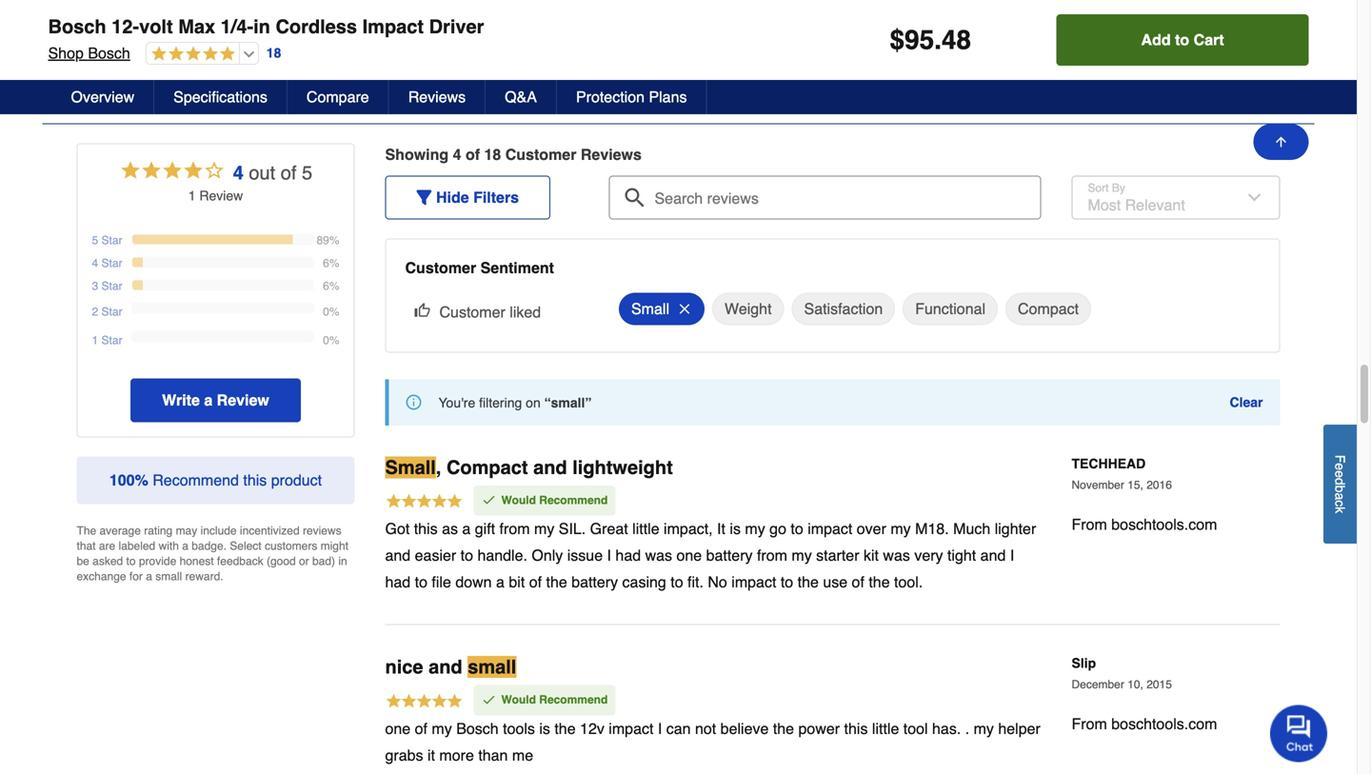Task type: locate. For each thing, give the bounding box(es) containing it.
info image
[[406, 395, 421, 410]]

1 horizontal spatial 5
[[302, 162, 312, 184]]

1 vertical spatial .
[[965, 720, 969, 737]]

1 vertical spatial customer
[[405, 259, 476, 276]]

1 would from the top
[[501, 494, 536, 507]]

3 star from the top
[[101, 279, 122, 293]]

100 % recommend this product
[[109, 471, 322, 489]]

driver
[[429, 16, 484, 38]]

0 horizontal spatial 18
[[266, 45, 281, 61]]

over
[[857, 520, 886, 538]]

2 horizontal spatial this
[[844, 720, 868, 737]]

my
[[534, 520, 554, 538], [745, 520, 765, 538], [891, 520, 911, 538], [792, 547, 812, 564], [432, 720, 452, 737], [974, 720, 994, 737]]

0 horizontal spatial 1
[[92, 334, 98, 347]]

would for small
[[501, 693, 536, 707]]

impact
[[808, 520, 852, 538], [731, 573, 776, 591], [609, 720, 654, 737]]

0 vertical spatial 1
[[188, 188, 196, 203]]

Search reviews text field
[[616, 176, 1033, 208]]

2016
[[1147, 478, 1172, 492]]

only
[[532, 547, 563, 564]]

5 stars image
[[385, 492, 463, 513], [385, 692, 463, 712]]

4 for star
[[92, 256, 98, 270]]

15,
[[1127, 478, 1143, 492]]

for
[[129, 570, 143, 583]]

1 would recommend from the top
[[501, 494, 608, 507]]

file
[[432, 573, 451, 591]]

1 horizontal spatial little
[[872, 720, 899, 737]]

.
[[934, 25, 942, 55], [965, 720, 969, 737]]

i right issue
[[607, 547, 611, 564]]

q&a button
[[486, 80, 557, 114]]

0 horizontal spatial one
[[385, 720, 411, 737]]

add to cart
[[1141, 31, 1224, 49]]

2 5 stars image from the top
[[385, 692, 463, 712]]

2 vertical spatial customer
[[439, 303, 505, 321]]

f
[[1332, 455, 1348, 463]]

specifications button
[[154, 80, 287, 114]]

little right great
[[632, 520, 659, 538]]

one up grabs
[[385, 720, 411, 737]]

1 horizontal spatial had
[[615, 547, 641, 564]]

grabs
[[385, 746, 423, 764]]

4 star from the top
[[101, 305, 122, 318]]

would recommend up sil. in the bottom left of the page
[[501, 494, 608, 507]]

had up casing
[[615, 547, 641, 564]]

great
[[590, 520, 628, 538]]

impact right 12v
[[609, 720, 654, 737]]

was right kit
[[883, 547, 910, 564]]

0 vertical spatial would recommend
[[501, 494, 608, 507]]

5 up the 4 star
[[92, 234, 98, 247]]

e up b
[[1332, 470, 1348, 478]]

one of my bosch tools is the 12v impact i can not believe the power this little tool has. . my helper grabs it more than me
[[385, 720, 1040, 764]]

0 horizontal spatial 5
[[92, 234, 98, 247]]

1 down 2
[[92, 334, 98, 347]]

4 inside the 4 out of 5 1 review
[[233, 162, 244, 184]]

0 horizontal spatial .
[[934, 25, 942, 55]]

b
[[1332, 485, 1348, 493]]

1 vertical spatial is
[[539, 720, 550, 737]]

1 vertical spatial recommend
[[539, 494, 608, 507]]

from boschtools.com for nice and small
[[1072, 715, 1217, 733]]

impact up starter
[[808, 520, 852, 538]]

customer down customer sentiment
[[439, 303, 505, 321]]

and right tight
[[980, 547, 1006, 564]]

the
[[546, 573, 567, 591], [797, 573, 819, 591], [869, 573, 890, 591], [554, 720, 576, 737], [773, 720, 794, 737]]

5 stars image for small
[[385, 492, 463, 513]]

2 0% from the top
[[323, 334, 339, 347]]

2 6% from the top
[[323, 279, 339, 293]]

1 vertical spatial 5
[[92, 234, 98, 247]]

star for 2 star
[[101, 305, 122, 318]]

satisfaction button
[[792, 293, 895, 325]]

close image
[[677, 301, 692, 316]]

$ 95 . 48
[[890, 25, 971, 55]]

boschtools.com down 2015
[[1111, 715, 1217, 733]]

1 vertical spatial had
[[385, 573, 411, 591]]

november
[[1072, 478, 1124, 492]]

and
[[533, 456, 567, 478], [385, 547, 411, 564], [980, 547, 1006, 564], [429, 656, 462, 678]]

1 horizontal spatial .
[[965, 720, 969, 737]]

weight
[[725, 300, 772, 317]]

power
[[798, 720, 840, 737]]

6% for 4 star
[[323, 256, 339, 270]]

4 right showing
[[453, 146, 461, 163]]

2 star from the top
[[101, 256, 122, 270]]

1 vertical spatial impact
[[731, 573, 776, 591]]

1 horizontal spatial i
[[658, 720, 662, 737]]

reviews button up the s
[[42, 64, 1314, 124]]

1 vertical spatial would
[[501, 693, 536, 707]]

include
[[200, 524, 237, 537]]

review right the write
[[217, 391, 269, 409]]

customer down q&a button
[[505, 146, 576, 163]]

0 vertical spatial would
[[501, 494, 536, 507]]

1 vertical spatial battery
[[571, 573, 618, 591]]

2 would from the top
[[501, 693, 536, 707]]

in left cordless
[[253, 16, 270, 38]]

my left helper
[[974, 720, 994, 737]]

of inside one of my bosch tools is the 12v impact i can not believe the power this little tool has. . my helper grabs it more than me
[[415, 720, 427, 737]]

0 horizontal spatial was
[[645, 547, 672, 564]]

reviews up showing
[[408, 88, 466, 106]]

to up the for
[[126, 554, 136, 568]]

is inside got this as a gift from my sil. great little impact, it is my go to impact over my m18. much lighter and easier to handle. only issue i had was one battery from my starter kit was very tight and i had to file down a bit of the battery casing to fit. no impact to the use of the tool.
[[730, 520, 741, 538]]

out
[[249, 162, 275, 184]]

2 vertical spatial review
[[217, 391, 269, 409]]

boschtools.com down "2016"
[[1111, 515, 1217, 533]]

i down lighter
[[1010, 547, 1014, 564]]

"
[[544, 395, 551, 410]]

customer for customer sentiment
[[405, 259, 476, 276]]

2 vertical spatial recommend
[[539, 693, 608, 707]]

18 down bosch 12-volt max 1/4-in cordless impact driver
[[266, 45, 281, 61]]

battery down issue
[[571, 573, 618, 591]]

a right the write
[[204, 391, 213, 409]]

star for 4 star
[[101, 256, 122, 270]]

1 vertical spatial in
[[338, 554, 347, 568]]

0 vertical spatial little
[[632, 520, 659, 538]]

0 vertical spatial 5
[[302, 162, 312, 184]]

impact,
[[664, 520, 713, 538]]

is right tools
[[539, 720, 550, 737]]

1 vertical spatial would recommend
[[501, 693, 608, 707]]

1 vertical spatial from
[[757, 547, 787, 564]]

use
[[823, 573, 847, 591]]

. inside one of my bosch tools is the 12v impact i can not believe the power this little tool has. . my helper grabs it more than me
[[965, 720, 969, 737]]

e up d on the right of the page
[[1332, 463, 1348, 470]]

would recommend
[[501, 494, 608, 507], [501, 693, 608, 707]]

would down small , compact and lightweight
[[501, 494, 536, 507]]

2
[[92, 305, 98, 318]]

hide filters
[[436, 188, 519, 206]]

1 vertical spatial checkmark image
[[481, 692, 497, 707]]

are
[[99, 539, 115, 553]]

checkmark image down nice and small
[[481, 692, 497, 707]]

0 horizontal spatial 4
[[92, 256, 98, 270]]

from
[[499, 520, 530, 538], [757, 547, 787, 564]]

1 horizontal spatial in
[[338, 554, 347, 568]]

recommend up 12v
[[539, 693, 608, 707]]

0 vertical spatial boschtools.com
[[1111, 515, 1217, 533]]

customer
[[505, 146, 576, 163], [405, 259, 476, 276], [439, 303, 505, 321]]

0 vertical spatial had
[[615, 547, 641, 564]]

95
[[905, 25, 934, 55]]

bosch inside one of my bosch tools is the 12v impact i can not believe the power this little tool has. . my helper grabs it more than me
[[456, 720, 499, 737]]

review down 4 stars 'image'
[[199, 188, 243, 203]]

filters
[[473, 188, 519, 206]]

starter
[[816, 547, 859, 564]]

0 horizontal spatial reviews
[[63, 80, 155, 107]]

0 horizontal spatial in
[[253, 16, 270, 38]]

1 vertical spatial boschtools.com
[[1111, 715, 1217, 733]]

from
[[1072, 515, 1107, 533], [1072, 715, 1107, 733]]

the left use
[[797, 573, 819, 591]]

this inside got this as a gift from my sil. great little impact, it is my go to impact over my m18. much lighter and easier to handle. only issue i had was one battery from my starter kit was very tight and i had to file down a bit of the battery casing to fit. no impact to the use of the tool.
[[414, 520, 438, 538]]

lightweight
[[572, 456, 673, 478]]

2 from boschtools.com from the top
[[1072, 715, 1217, 733]]

chat invite button image
[[1270, 704, 1328, 762]]

2 would recommend from the top
[[501, 693, 608, 707]]

of right out
[[281, 162, 296, 184]]

from down november
[[1072, 515, 1107, 533]]

gift
[[475, 520, 495, 538]]

in down might
[[338, 554, 347, 568]]

0 horizontal spatial is
[[539, 720, 550, 737]]

bosch down the 12-
[[88, 44, 130, 62]]

1 5 stars image from the top
[[385, 492, 463, 513]]

1 was from the left
[[645, 547, 672, 564]]

1 horizontal spatial this
[[414, 520, 438, 538]]

1 vertical spatial one
[[385, 720, 411, 737]]

5 stars image up as
[[385, 492, 463, 513]]

kit
[[864, 547, 879, 564]]

would recommend up tools
[[501, 693, 608, 707]]

customer up thumb up icon
[[405, 259, 476, 276]]

small button
[[619, 293, 705, 325]]

1 6% from the top
[[323, 256, 339, 270]]

0 horizontal spatial had
[[385, 573, 411, 591]]

2 horizontal spatial i
[[1010, 547, 1014, 564]]

a right the for
[[146, 570, 152, 583]]

star down 2 star
[[101, 334, 122, 347]]

0 vertical spatial this
[[243, 471, 267, 489]]

2 e from the top
[[1332, 470, 1348, 478]]

impact right no
[[731, 573, 776, 591]]

1 vertical spatial bosch
[[88, 44, 130, 62]]

recommend up may
[[153, 471, 239, 489]]

star down '5 star'
[[101, 256, 122, 270]]

5 star from the top
[[101, 334, 122, 347]]

0 vertical spatial 5 stars image
[[385, 492, 463, 513]]

0 vertical spatial 0%
[[323, 305, 339, 318]]

2 horizontal spatial impact
[[808, 520, 852, 538]]

1 vertical spatial this
[[414, 520, 438, 538]]

fit.
[[687, 573, 704, 591]]

1 horizontal spatial 18
[[484, 146, 501, 163]]

,
[[436, 456, 441, 478]]

1 horizontal spatial one
[[676, 547, 702, 564]]

. right $
[[934, 25, 942, 55]]

this right power
[[844, 720, 868, 737]]

2 horizontal spatial 4
[[453, 146, 461, 163]]

had
[[615, 547, 641, 564], [385, 573, 411, 591]]

1 vertical spatial 18
[[484, 146, 501, 163]]

star
[[101, 234, 122, 247], [101, 256, 122, 270], [101, 279, 122, 293], [101, 305, 122, 318], [101, 334, 122, 347]]

reviews
[[63, 80, 155, 107], [408, 88, 466, 106]]

0 horizontal spatial from
[[499, 520, 530, 538]]

of up it
[[415, 720, 427, 737]]

review down protection
[[581, 146, 633, 163]]

would up tools
[[501, 693, 536, 707]]

0 vertical spatial is
[[730, 520, 741, 538]]

average
[[100, 524, 141, 537]]

. right has.
[[965, 720, 969, 737]]

1 horizontal spatial was
[[883, 547, 910, 564]]

0 vertical spatial from
[[1072, 515, 1107, 533]]

you're filtering on " small "
[[438, 395, 592, 410]]

write a review
[[162, 391, 269, 409]]

review for 5
[[199, 188, 243, 203]]

1 vertical spatial little
[[872, 720, 899, 737]]

1 from boschtools.com from the top
[[1072, 515, 1217, 533]]

might
[[321, 539, 348, 553]]

to left use
[[781, 573, 793, 591]]

of right use
[[852, 573, 864, 591]]

1 horizontal spatial 4
[[233, 162, 244, 184]]

18 up filters
[[484, 146, 501, 163]]

0 vertical spatial 6%
[[323, 256, 339, 270]]

was up casing
[[645, 547, 672, 564]]

5 stars image for nice
[[385, 692, 463, 712]]

got this as a gift from my sil. great little impact, it is my go to impact over my m18. much lighter and easier to handle. only issue i had was one battery from my starter kit was very tight and i had to file down a bit of the battery casing to fit. no impact to the use of the tool.
[[385, 520, 1036, 591]]

recommend for nice and small
[[539, 693, 608, 707]]

star for 1 star
[[101, 334, 122, 347]]

review inside the 4 out of 5 1 review
[[199, 188, 243, 203]]

december
[[1072, 678, 1124, 691]]

and down "got"
[[385, 547, 411, 564]]

me
[[512, 746, 533, 764]]

2 star
[[92, 305, 122, 318]]

small
[[631, 300, 669, 317], [551, 395, 585, 410], [155, 570, 182, 583], [468, 656, 516, 678]]

0 vertical spatial battery
[[706, 547, 753, 564]]

from boschtools.com down 15,
[[1072, 515, 1217, 533]]

rating
[[144, 524, 173, 537]]

recommend up sil. in the bottom left of the page
[[539, 494, 608, 507]]

star for 5 star
[[101, 234, 122, 247]]

satisfaction
[[804, 300, 883, 317]]

1 horizontal spatial reviews
[[408, 88, 466, 106]]

to inside the average rating may include incentivized reviews that are labeled with a badge. select customers might be asked to provide honest feedback (good or bad) in exchange for a small reward.
[[126, 554, 136, 568]]

reviews button
[[42, 64, 1314, 124], [389, 80, 486, 114]]

1 vertical spatial 1
[[92, 334, 98, 347]]

sil.
[[559, 520, 586, 538]]

4 left out
[[233, 162, 244, 184]]

this left the product
[[243, 471, 267, 489]]

2 vertical spatial this
[[844, 720, 868, 737]]

that
[[77, 539, 96, 553]]

4 out of 5 1 review
[[188, 162, 312, 203]]

1 vertical spatial 6%
[[323, 279, 339, 293]]

labeled
[[119, 539, 155, 553]]

1 inside the 4 out of 5 1 review
[[188, 188, 196, 203]]

1 vertical spatial 5 stars image
[[385, 692, 463, 712]]

recommend for small , compact and lightweight
[[539, 494, 608, 507]]

1 vertical spatial review
[[199, 188, 243, 203]]

1 horizontal spatial is
[[730, 520, 741, 538]]

5 stars image down nice
[[385, 692, 463, 712]]

small down provide
[[155, 570, 182, 583]]

from up handle.
[[499, 520, 530, 538]]

small
[[385, 456, 436, 478]]

0 horizontal spatial little
[[632, 520, 659, 538]]

the left 12v
[[554, 720, 576, 737]]

one down impact,
[[676, 547, 702, 564]]

of inside the 4 out of 5 1 review
[[281, 162, 296, 184]]

1 0% from the top
[[323, 305, 339, 318]]

star for 3 star
[[101, 279, 122, 293]]

2 vertical spatial impact
[[609, 720, 654, 737]]

1 vertical spatial from
[[1072, 715, 1107, 733]]

small right on
[[551, 395, 585, 410]]

1 checkmark image from the top
[[481, 492, 497, 508]]

4 up "3"
[[92, 256, 98, 270]]

i inside one of my bosch tools is the 12v impact i can not believe the power this little tool has. . my helper grabs it more than me
[[658, 720, 662, 737]]

star right 2
[[101, 305, 122, 318]]

had left file
[[385, 573, 411, 591]]

0 horizontal spatial this
[[243, 471, 267, 489]]

0 vertical spatial impact
[[808, 520, 852, 538]]

0 vertical spatial review
[[581, 146, 633, 163]]

1 star
[[92, 334, 122, 347]]

1 boschtools.com from the top
[[1111, 515, 1217, 533]]

is right it
[[730, 520, 741, 538]]

1 vertical spatial from boschtools.com
[[1072, 715, 1217, 733]]

reward.
[[185, 570, 223, 583]]

small left close icon
[[631, 300, 669, 317]]

to left file
[[415, 573, 427, 591]]

0 vertical spatial checkmark image
[[481, 492, 497, 508]]

to up "down"
[[460, 547, 473, 564]]

1 horizontal spatial 1
[[188, 188, 196, 203]]

bosch up shop
[[48, 16, 106, 38]]

0 vertical spatial from boschtools.com
[[1072, 515, 1217, 533]]

0 vertical spatial .
[[934, 25, 942, 55]]

to right add
[[1175, 31, 1189, 49]]

1 vertical spatial 0%
[[323, 334, 339, 347]]

incentivized
[[240, 524, 300, 537]]

star right "3"
[[101, 279, 122, 293]]

bosch up the than
[[456, 720, 499, 737]]

reviews button up showing
[[389, 80, 486, 114]]

from boschtools.com
[[1072, 515, 1217, 533], [1072, 715, 1217, 733]]

slip december 10, 2015
[[1072, 656, 1172, 691]]

e
[[1332, 463, 1348, 470], [1332, 470, 1348, 478]]

2 checkmark image from the top
[[481, 692, 497, 707]]

6%
[[323, 256, 339, 270], [323, 279, 339, 293]]

0 vertical spatial one
[[676, 547, 702, 564]]

little inside one of my bosch tools is the 12v impact i can not believe the power this little tool has. . my helper grabs it more than me
[[872, 720, 899, 737]]

2 from from the top
[[1072, 715, 1107, 733]]

my up only
[[534, 520, 554, 538]]

little left tool
[[872, 720, 899, 737]]

to left fit.
[[671, 573, 683, 591]]

this left as
[[414, 520, 438, 538]]

2 boschtools.com from the top
[[1111, 715, 1217, 733]]

functional button
[[903, 293, 998, 325]]

0 horizontal spatial impact
[[609, 720, 654, 737]]

1 horizontal spatial battery
[[706, 547, 753, 564]]

star up the 4 star
[[101, 234, 122, 247]]

checkmark image
[[481, 492, 497, 508], [481, 692, 497, 707]]

1 from from the top
[[1072, 515, 1107, 533]]

k
[[1332, 507, 1348, 513]]

techhead
[[1072, 456, 1146, 471]]

is inside one of my bosch tools is the 12v impact i can not believe the power this little tool has. . my helper grabs it more than me
[[539, 720, 550, 737]]

and right nice
[[429, 656, 462, 678]]

the down kit
[[869, 573, 890, 591]]

clear
[[1230, 395, 1263, 410]]

in
[[253, 16, 270, 38], [338, 554, 347, 568]]

a
[[204, 391, 213, 409], [1332, 493, 1348, 500], [462, 520, 471, 538], [182, 539, 188, 553], [146, 570, 152, 583], [496, 573, 505, 591]]

1
[[188, 188, 196, 203], [92, 334, 98, 347]]

1 star from the top
[[101, 234, 122, 247]]

checkmark image up gift
[[481, 492, 497, 508]]

2 vertical spatial bosch
[[456, 720, 499, 737]]



Task type: describe. For each thing, give the bounding box(es) containing it.
compact button
[[1005, 293, 1091, 325]]

showing
[[385, 146, 449, 163]]

this inside one of my bosch tools is the 12v impact i can not believe the power this little tool has. . my helper grabs it more than me
[[844, 720, 868, 737]]

it
[[427, 746, 435, 764]]

impact
[[362, 16, 424, 38]]

overview
[[71, 88, 134, 106]]

go
[[769, 520, 786, 538]]

as
[[442, 520, 458, 538]]

boschtools.com for small , compact and lightweight
[[1111, 515, 1217, 533]]

0 vertical spatial from
[[499, 520, 530, 538]]

compare
[[306, 88, 369, 106]]

volt
[[139, 16, 173, 38]]

protection plans
[[576, 88, 687, 106]]

write
[[162, 391, 200, 409]]

impact inside one of my bosch tools is the 12v impact i can not believe the power this little tool has. . my helper grabs it more than me
[[609, 720, 654, 737]]

to inside button
[[1175, 31, 1189, 49]]

down
[[455, 573, 492, 591]]

small inside small button
[[631, 300, 669, 317]]

easier
[[415, 547, 456, 564]]

would for compact
[[501, 494, 536, 507]]

0% for 1 star
[[323, 334, 339, 347]]

from for nice and small
[[1072, 715, 1107, 733]]

plans
[[649, 88, 687, 106]]

checkmark image for compact
[[481, 492, 497, 508]]

max
[[178, 16, 215, 38]]

believe
[[720, 720, 769, 737]]

bit
[[509, 573, 525, 591]]

3
[[92, 279, 98, 293]]

asked
[[93, 554, 123, 568]]

add to cart button
[[1057, 14, 1309, 66]]

checkmark image for small
[[481, 692, 497, 707]]

10,
[[1127, 678, 1143, 691]]

4 stars image
[[119, 158, 226, 186]]

1 e from the top
[[1332, 463, 1348, 470]]

from boschtools.com for small , compact and lightweight
[[1072, 515, 1217, 533]]

lighter
[[995, 520, 1036, 538]]

reviews for reviews button on top of the s
[[63, 80, 155, 107]]

tight
[[947, 547, 976, 564]]

protection plans button
[[557, 80, 707, 114]]

protection
[[576, 88, 645, 106]]

one inside got this as a gift from my sil. great little impact, it is my go to impact over my m18. much lighter and easier to handle. only issue i had was one battery from my starter kit was very tight and i had to file down a bit of the battery casing to fit. no impact to the use of the tool.
[[676, 547, 702, 564]]

review inside button
[[217, 391, 269, 409]]

my right over
[[891, 520, 911, 538]]

to right go
[[791, 520, 803, 538]]

be
[[77, 554, 89, 568]]

more
[[439, 746, 474, 764]]

0 horizontal spatial i
[[607, 547, 611, 564]]

shop
[[48, 44, 84, 62]]

from for small , compact and lightweight
[[1072, 515, 1107, 533]]

0 vertical spatial bosch
[[48, 16, 106, 38]]

of right bit in the bottom of the page
[[529, 573, 542, 591]]

in inside the average rating may include incentivized reviews that are labeled with a badge. select customers might be asked to provide honest feedback (good or bad) in exchange for a small reward.
[[338, 554, 347, 568]]

review for 18
[[581, 146, 633, 163]]

my up it
[[432, 720, 452, 737]]

my left go
[[745, 520, 765, 538]]

with
[[159, 539, 179, 553]]

functional
[[915, 300, 985, 317]]

hide
[[436, 188, 469, 206]]

the average rating may include incentivized reviews that are labeled with a badge. select customers might be asked to provide honest feedback (good or bad) in exchange for a small reward.
[[77, 524, 348, 583]]

f e e d b a c k button
[[1323, 424, 1357, 544]]

6% for 3 star
[[323, 279, 339, 293]]

"
[[585, 395, 592, 410]]

5 inside the 4 out of 5 1 review
[[302, 162, 312, 184]]

add
[[1141, 31, 1171, 49]]

of up the 'hide filters'
[[466, 146, 480, 163]]

filter image
[[417, 190, 432, 205]]

the left power
[[773, 720, 794, 737]]

helper
[[998, 720, 1040, 737]]

honest
[[180, 554, 214, 568]]

q&a
[[505, 88, 537, 106]]

f e e d b a c k
[[1332, 455, 1348, 513]]

small inside the average rating may include incentivized reviews that are labeled with a badge. select customers might be asked to provide honest feedback (good or bad) in exchange for a small reward.
[[155, 570, 182, 583]]

the down only
[[546, 573, 567, 591]]

4 for out
[[233, 162, 244, 184]]

4.8 stars image
[[146, 46, 235, 63]]

small up tools
[[468, 656, 516, 678]]

reviews
[[303, 524, 341, 537]]

12v
[[580, 720, 604, 737]]

provide
[[139, 554, 176, 568]]

has.
[[932, 720, 961, 737]]

thumb up image
[[415, 302, 430, 317]]

boschtools.com for nice and small
[[1111, 715, 1217, 733]]

0 vertical spatial customer
[[505, 146, 576, 163]]

a left bit in the bottom of the page
[[496, 573, 505, 591]]

m18.
[[915, 520, 949, 538]]

reviews for reviews button on top of showing
[[408, 88, 466, 106]]

my left starter
[[792, 547, 812, 564]]

0 vertical spatial in
[[253, 16, 270, 38]]

much
[[953, 520, 990, 538]]

0 vertical spatial recommend
[[153, 471, 239, 489]]

small , compact and lightweight
[[385, 456, 673, 478]]

techhead november 15, 2016
[[1072, 456, 1172, 492]]

would recommend for small
[[501, 693, 608, 707]]

one inside one of my bosch tools is the 12v impact i can not believe the power this little tool has. . my helper grabs it more than me
[[385, 720, 411, 737]]

and right the compact
[[533, 456, 567, 478]]

89%
[[317, 234, 339, 247]]

weight button
[[712, 293, 784, 325]]

1 horizontal spatial impact
[[731, 573, 776, 591]]

a right as
[[462, 520, 471, 538]]

compare button
[[287, 80, 389, 114]]

0 vertical spatial 18
[[266, 45, 281, 61]]

write a review button
[[131, 378, 301, 422]]

than
[[478, 746, 508, 764]]

nice
[[385, 656, 423, 678]]

tools
[[503, 720, 535, 737]]

would recommend for compact
[[501, 494, 608, 507]]

can
[[666, 720, 691, 737]]

arrow up image
[[1273, 134, 1289, 149]]

12-
[[112, 16, 139, 38]]

0 horizontal spatial battery
[[571, 573, 618, 591]]

0% for 2 star
[[323, 305, 339, 318]]

2 was from the left
[[883, 547, 910, 564]]

1 horizontal spatial from
[[757, 547, 787, 564]]

customer for customer liked
[[439, 303, 505, 321]]

very
[[914, 547, 943, 564]]

on
[[526, 395, 541, 410]]

liked
[[510, 303, 541, 321]]

customer sentiment
[[405, 259, 554, 276]]

specifications
[[173, 88, 267, 106]]

d
[[1332, 478, 1348, 485]]

shop bosch
[[48, 44, 130, 62]]

a up k
[[1332, 493, 1348, 500]]

product
[[271, 471, 322, 489]]

tool
[[903, 720, 928, 737]]

a down may
[[182, 539, 188, 553]]

nice and small
[[385, 656, 516, 678]]

hide filters button
[[385, 176, 550, 219]]

cordless
[[276, 16, 357, 38]]

little inside got this as a gift from my sil. great little impact, it is my go to impact over my m18. much lighter and easier to handle. only issue i had was one battery from my starter kit was very tight and i had to file down a bit of the battery casing to fit. no impact to the use of the tool.
[[632, 520, 659, 538]]



Task type: vqa. For each thing, say whether or not it's contained in the screenshot.
top "one"
yes



